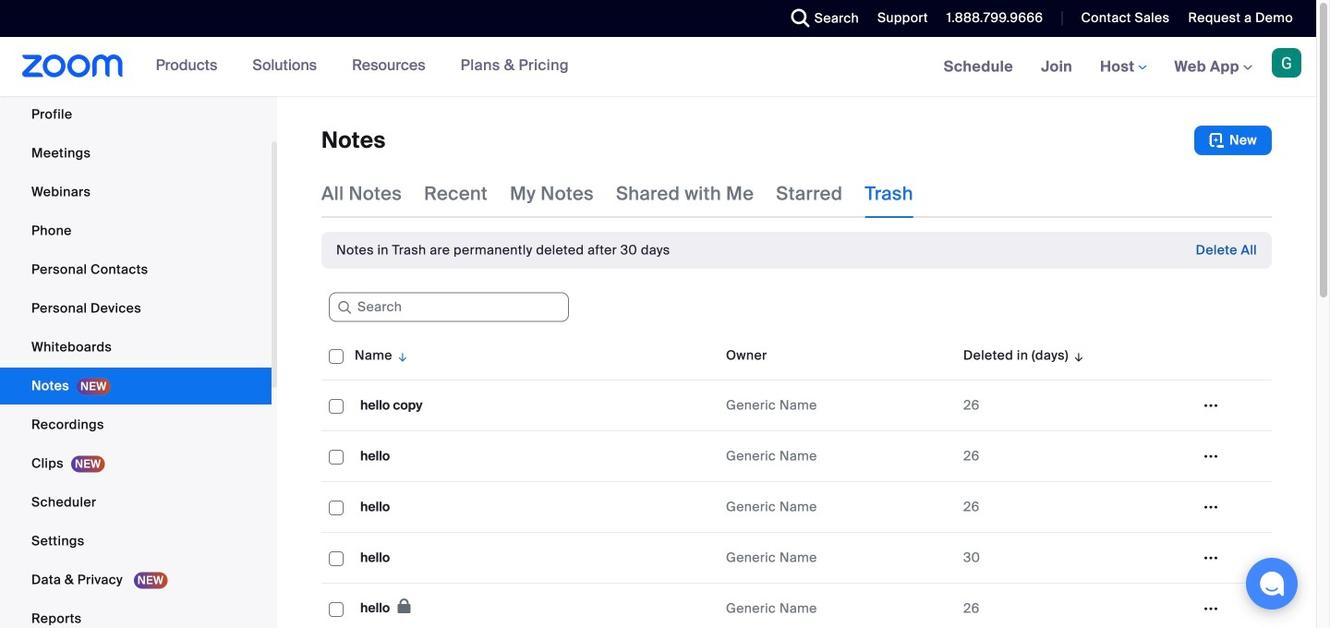 Task type: describe. For each thing, give the bounding box(es) containing it.
product information navigation
[[142, 37, 583, 96]]

personal menu menu
[[0, 57, 272, 628]]

2 more options for hello image from the top
[[1196, 550, 1226, 566]]

meetings navigation
[[930, 37, 1317, 97]]

arrow down image
[[393, 345, 410, 367]]

Search text field
[[329, 293, 569, 322]]

zoom logo image
[[22, 55, 123, 78]]

1 more options for hello image from the top
[[1196, 448, 1226, 465]]



Task type: locate. For each thing, give the bounding box(es) containing it.
banner
[[0, 37, 1317, 97]]

0 vertical spatial more options for hello image
[[1196, 499, 1226, 516]]

more options for hello copy image
[[1196, 397, 1226, 414]]

application
[[322, 332, 1286, 628]]

tabs of all notes page tab list
[[322, 170, 914, 218]]

arrow down image
[[1069, 345, 1086, 367]]

open chat image
[[1259, 571, 1285, 597]]

more options for hello image
[[1196, 448, 1226, 465], [1196, 550, 1226, 566]]

1 vertical spatial more options for hello image
[[1196, 601, 1226, 617]]

1 more options for hello image from the top
[[1196, 499, 1226, 516]]

2 more options for hello image from the top
[[1196, 601, 1226, 617]]

more options for hello image
[[1196, 499, 1226, 516], [1196, 601, 1226, 617]]

0 vertical spatial more options for hello image
[[1196, 448, 1226, 465]]

alert
[[336, 241, 670, 260]]

1 vertical spatial more options for hello image
[[1196, 550, 1226, 566]]

profile picture image
[[1272, 48, 1302, 78]]



